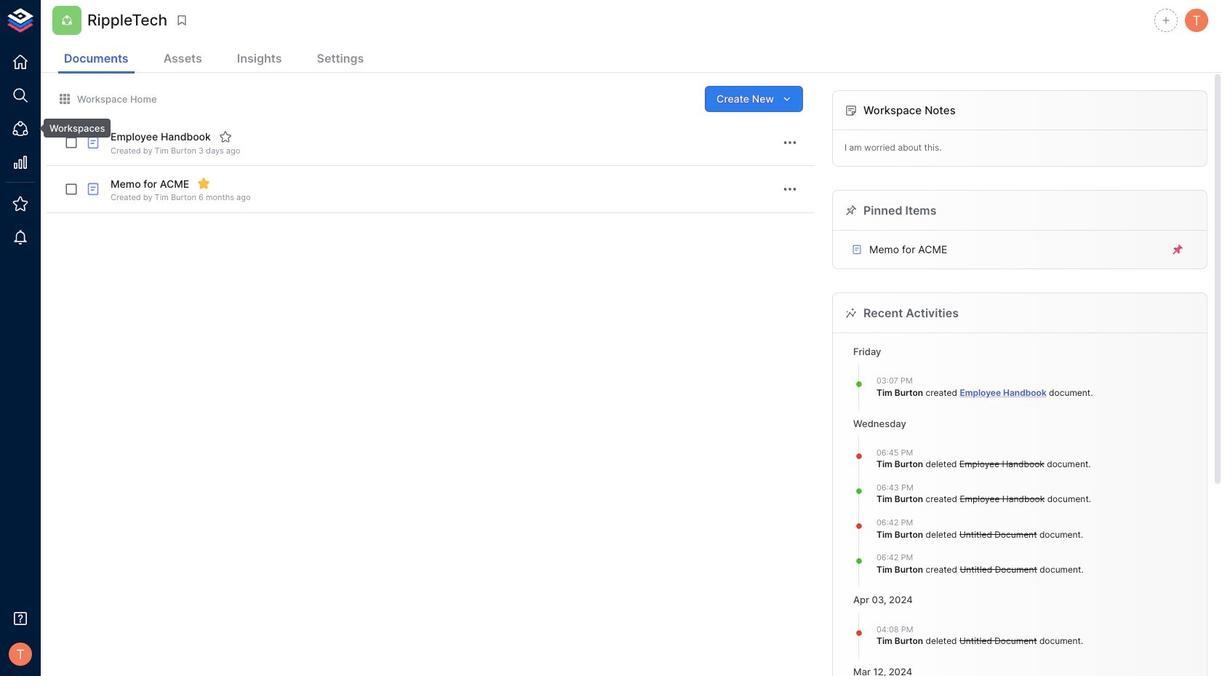 Task type: vqa. For each thing, say whether or not it's contained in the screenshot.
BOOKMARK icon
yes



Task type: locate. For each thing, give the bounding box(es) containing it.
favorite image
[[219, 130, 232, 143]]

remove favorite image
[[197, 177, 211, 190]]

bookmark image
[[175, 14, 189, 27]]

tooltip
[[33, 119, 111, 138]]



Task type: describe. For each thing, give the bounding box(es) containing it.
unpin image
[[1172, 243, 1185, 256]]



